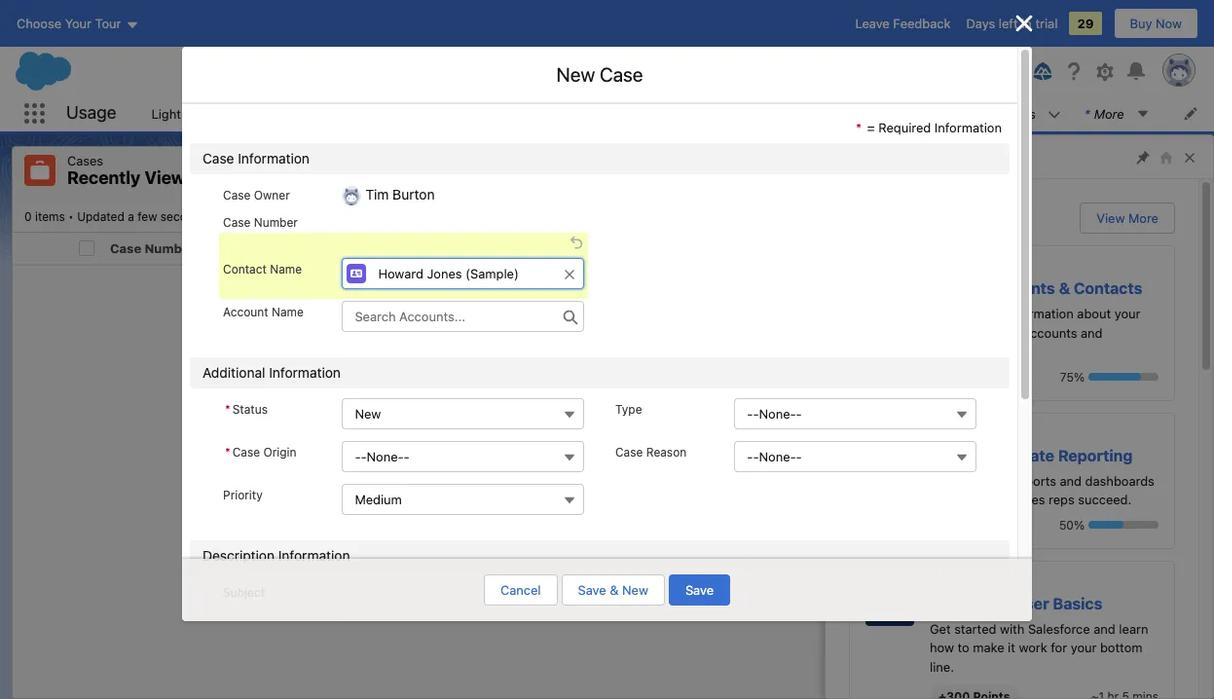 Task type: locate. For each thing, give the bounding box(es) containing it.
0 vertical spatial owner
[[1134, 163, 1173, 178]]

&
[[1059, 280, 1071, 297], [610, 582, 619, 598]]

* left =
[[856, 120, 862, 135]]

buy now button
[[1114, 8, 1199, 39]]

- up the medium on the left of page
[[361, 449, 367, 465]]

start
[[930, 306, 959, 321], [930, 473, 959, 488]]

get started with salesforce and learn how to make it work for your bottom line.
[[930, 621, 1149, 674]]

* case origin
[[225, 446, 297, 460]]

your inside get started with salesforce and learn how to make it work for your bottom line.
[[1071, 640, 1097, 655]]

name up account name in the left of the page
[[270, 262, 302, 277]]

set up "accurate"
[[989, 429, 1009, 445]]

1 vertical spatial cases
[[67, 153, 103, 168]]

2 vertical spatial your
[[1071, 640, 1097, 655]]

case number down case owner
[[223, 216, 298, 230]]

set left up
[[930, 280, 956, 297]]

subject
[[321, 240, 370, 256]]

and up reps
[[1060, 473, 1082, 488]]

feedback
[[893, 16, 951, 31]]

2 start from the top
[[930, 473, 959, 488]]

user
[[1014, 595, 1050, 612]]

number down case owner
[[254, 216, 298, 230]]

*
[[856, 120, 862, 135], [225, 403, 231, 417], [225, 446, 231, 460]]

* status
[[225, 403, 268, 417]]

& up 'information'
[[1059, 280, 1071, 297]]

start up that
[[930, 473, 959, 488]]

owner for case owner
[[254, 188, 290, 203]]

salesforce up for
[[1028, 621, 1091, 636]]

1 vertical spatial number
[[145, 240, 195, 256]]

contact requests list item
[[732, 95, 885, 131]]

your right for
[[1071, 640, 1097, 655]]

viewed
[[145, 168, 206, 188]]

contact requests link
[[732, 95, 860, 131]]

status up contact name text field
[[531, 240, 572, 256]]

save for save & new
[[578, 582, 606, 598]]

accounts
[[271, 106, 326, 121], [984, 280, 1056, 297]]

0 vertical spatial with
[[996, 325, 1020, 340]]

additional
[[203, 365, 265, 381]]

new left save button
[[622, 582, 649, 598]]

work
[[1019, 640, 1048, 655]]

save right cancel button
[[578, 582, 606, 598]]

and up bottom
[[1094, 621, 1116, 636]]

0 vertical spatial number
[[254, 216, 298, 230]]

0 vertical spatial case number
[[223, 216, 298, 230]]

2 progress bar progress bar from the top
[[1089, 521, 1159, 529]]

reporting
[[1059, 447, 1133, 464]]

start up customers
[[930, 306, 959, 321]]

1 horizontal spatial status
[[531, 240, 572, 256]]

action image
[[1151, 232, 1202, 263]]

your down contacts
[[1115, 306, 1141, 321]]

=
[[867, 120, 875, 135]]

cell
[[71, 232, 102, 264]]

name
[[270, 262, 302, 277], [272, 305, 304, 320]]

0 vertical spatial your
[[1115, 306, 1141, 321]]

salesforce up started
[[930, 595, 1010, 612]]

0 vertical spatial and
[[1081, 325, 1103, 340]]

sales
[[1015, 492, 1046, 507]]

creating
[[962, 473, 1011, 488]]

0 vertical spatial cases
[[658, 106, 695, 121]]

0 vertical spatial progress bar progress bar
[[1089, 373, 1159, 381]]

alias
[[1029, 240, 1060, 256]]

cases
[[658, 106, 695, 121], [67, 153, 103, 168], [633, 447, 669, 463]]

learn
[[1119, 621, 1149, 636]]

lightning usage
[[151, 106, 247, 121]]

usage right lightning
[[210, 106, 247, 121]]

additional information
[[203, 365, 341, 381]]

progress bar progress bar for set up accounts & contacts
[[1089, 373, 1159, 381]]

account
[[223, 305, 268, 320]]

and
[[1081, 325, 1103, 340], [1060, 473, 1082, 488], [1094, 621, 1116, 636]]

view
[[1097, 210, 1125, 226]]

2 horizontal spatial owner
[[1134, 163, 1173, 178]]

name right the account
[[272, 305, 304, 320]]

-
[[355, 449, 361, 465], [361, 449, 367, 465], [404, 449, 410, 465]]

accounts
[[1024, 325, 1078, 340]]

more
[[1129, 210, 1159, 226]]

1 vertical spatial your
[[986, 492, 1012, 507]]

with
[[996, 325, 1020, 340], [1000, 621, 1025, 636]]

item number element
[[13, 232, 71, 264]]

0 horizontal spatial accounts
[[271, 106, 326, 121]]

- left none-
[[355, 449, 361, 465]]

0 horizontal spatial salesforce
[[930, 595, 1010, 612]]

number
[[254, 216, 298, 230], [145, 240, 195, 256]]

salesforce
[[930, 595, 1010, 612], [1028, 621, 1091, 636]]

set
[[930, 280, 956, 297], [989, 429, 1009, 445]]

save & new button
[[562, 575, 665, 606]]

start inside guidance set deliver accurate reporting start creating reports and dashboards that help your sales reps succeed.
[[930, 473, 959, 488]]

contact left requests
[[743, 106, 790, 121]]

& left save button
[[610, 582, 619, 598]]

and inside start storing information about your customers with accounts and contacts.
[[1081, 325, 1103, 340]]

status
[[531, 240, 572, 256], [233, 403, 268, 417]]

deliver
[[930, 447, 983, 464]]

cases inside cases link
[[658, 106, 695, 121]]

0 vertical spatial contact
[[743, 106, 790, 121]]

information for case information
[[238, 150, 310, 167]]

new up display as table icon
[[1026, 163, 1052, 178]]

1 vertical spatial name
[[272, 305, 304, 320]]

Search Recently Viewed list view. search field
[[728, 192, 961, 224]]

case reason
[[616, 446, 687, 460]]

usage up recently
[[66, 103, 116, 123]]

any
[[609, 447, 629, 463]]

origin
[[263, 446, 297, 460]]

background operations list item
[[885, 95, 1073, 131]]

1 save from the left
[[578, 582, 606, 598]]

- up priority button
[[404, 449, 410, 465]]

it
[[1008, 640, 1016, 655]]

0 vertical spatial accounts
[[271, 106, 326, 121]]

cases right campaigns list item at the top
[[658, 106, 695, 121]]

new case
[[557, 63, 643, 86]]

owner left alias
[[984, 240, 1026, 256]]

accounts up 'information'
[[984, 280, 1056, 297]]

leave feedback link
[[856, 16, 951, 31]]

0 vertical spatial name
[[270, 262, 302, 277]]

1 horizontal spatial case number
[[223, 216, 298, 230]]

0 vertical spatial salesforce
[[930, 595, 1010, 612]]

case number
[[223, 216, 298, 230], [110, 240, 195, 256]]

None text field
[[342, 582, 977, 613]]

and inside guidance set deliver accurate reporting start creating reports and dashboards that help your sales reps succeed.
[[1060, 473, 1082, 488]]

storing
[[962, 306, 1004, 321]]

with inside get started with salesforce and learn how to make it work for your bottom line.
[[1000, 621, 1025, 636]]

cases list item
[[647, 95, 732, 131]]

progress bar image
[[1089, 373, 1141, 381]]

1 vertical spatial contact
[[223, 262, 267, 277]]

status
[[492, 446, 723, 484]]

1 horizontal spatial owner
[[984, 240, 1026, 256]]

1 horizontal spatial &
[[1059, 280, 1071, 297]]

recently viewed
[[67, 168, 206, 188]]

1 vertical spatial set
[[989, 429, 1009, 445]]

0 vertical spatial set
[[930, 280, 956, 297]]

1 horizontal spatial set
[[989, 429, 1009, 445]]

1 vertical spatial with
[[1000, 621, 1025, 636]]

1 vertical spatial salesforce
[[1028, 621, 1091, 636]]

status button
[[523, 232, 711, 263]]

1 progress bar progress bar from the top
[[1089, 373, 1159, 381]]

group
[[948, 59, 989, 83]]

0 horizontal spatial save
[[578, 582, 606, 598]]

cases up views.
[[633, 447, 669, 463]]

list containing lightning usage
[[140, 95, 1215, 131]]

2 vertical spatial cases
[[633, 447, 669, 463]]

1 vertical spatial start
[[930, 473, 959, 488]]

with up it
[[1000, 621, 1025, 636]]

2 vertical spatial owner
[[984, 240, 1026, 256]]

Contact Name text field
[[342, 259, 584, 290]]

case number button
[[102, 232, 292, 263]]

status inside button
[[531, 240, 572, 256]]

your down creating at the right bottom
[[986, 492, 1012, 507]]

in
[[1022, 16, 1032, 31]]

2 vertical spatial *
[[225, 446, 231, 460]]

subject button
[[314, 232, 502, 263]]

viewed
[[564, 447, 605, 463]]

2 horizontal spatial your
[[1115, 306, 1141, 321]]

* down additional
[[225, 403, 231, 417]]

cases image
[[24, 155, 56, 186]]

set inside guidance set deliver accurate reporting start creating reports and dashboards that help your sales reps succeed.
[[989, 429, 1009, 445]]

--none--
[[355, 449, 410, 465]]

1 vertical spatial case number
[[110, 240, 195, 256]]

status element
[[523, 232, 732, 264]]

progress bar progress bar down succeed.
[[1089, 521, 1159, 529]]

0 vertical spatial start
[[930, 306, 959, 321]]

contact for contact requests
[[743, 106, 790, 121]]

with down storing
[[996, 325, 1020, 340]]

leave feedback
[[856, 16, 951, 31]]

1 vertical spatial and
[[1060, 473, 1082, 488]]

* up priority
[[225, 446, 231, 460]]

and inside get started with salesforce and learn how to make it work for your bottom line.
[[1094, 621, 1116, 636]]

0 horizontal spatial set
[[930, 280, 956, 297]]

0 horizontal spatial owner
[[254, 188, 290, 203]]

1 horizontal spatial save
[[686, 582, 714, 598]]

case number down the few
[[110, 240, 195, 256]]

bottom
[[1101, 640, 1143, 655]]

0 vertical spatial status
[[531, 240, 572, 256]]

1 vertical spatial &
[[610, 582, 619, 598]]

campaigns
[[544, 106, 610, 121]]

owner down case information
[[254, 188, 290, 203]]

0 horizontal spatial &
[[610, 582, 619, 598]]

information
[[935, 120, 1002, 135], [238, 150, 310, 167], [269, 365, 341, 381], [278, 548, 350, 564]]

1 horizontal spatial contact
[[743, 106, 790, 121]]

1 horizontal spatial your
[[1071, 640, 1097, 655]]

1 horizontal spatial salesforce
[[1028, 621, 1091, 636]]

status inside recently viewed|cases|list view element
[[492, 446, 723, 484]]

1 vertical spatial status
[[233, 403, 268, 417]]

2 vertical spatial and
[[1094, 621, 1116, 636]]

2 save from the left
[[686, 582, 714, 598]]

number down 'seconds'
[[145, 240, 195, 256]]

owner right change
[[1134, 163, 1173, 178]]

your inside start storing information about your customers with accounts and contacts.
[[1115, 306, 1141, 321]]

1 - from the left
[[355, 449, 361, 465]]

0 horizontal spatial case number
[[110, 240, 195, 256]]

Priority button
[[342, 485, 584, 516]]

1 horizontal spatial accounts
[[984, 280, 1056, 297]]

leave
[[856, 16, 890, 31]]

contact for contact name
[[223, 262, 267, 277]]

1 start from the top
[[930, 306, 959, 321]]

cases right cases image
[[67, 153, 103, 168]]

started
[[955, 621, 997, 636]]

make
[[973, 640, 1005, 655]]

status down additional
[[233, 403, 268, 417]]

owner for change owner
[[1134, 163, 1173, 178]]

1 vertical spatial *
[[225, 403, 231, 417]]

progress bar progress bar
[[1089, 373, 1159, 381], [1089, 521, 1159, 529]]

save button
[[669, 575, 731, 606]]

Account Name text field
[[342, 301, 584, 333]]

contact inside contact requests 'link'
[[743, 106, 790, 121]]

campaigns link
[[532, 95, 621, 131]]

0 horizontal spatial contact
[[223, 262, 267, 277]]

0 horizontal spatial your
[[986, 492, 1012, 507]]

save & new
[[578, 582, 649, 598]]

background operations
[[897, 106, 1036, 121]]

save right save & new at bottom
[[686, 582, 714, 598]]

item number image
[[13, 232, 71, 263]]

status containing you haven't viewed any cases recently.
[[492, 446, 723, 484]]

type
[[616, 403, 642, 417]]

case up viewed
[[203, 150, 234, 167]]

your inside guidance set deliver accurate reporting start creating reports and dashboards that help your sales reps succeed.
[[986, 492, 1012, 507]]

1 horizontal spatial usage
[[210, 106, 247, 121]]

name for account name
[[272, 305, 304, 320]]

0 vertical spatial *
[[856, 120, 862, 135]]

for
[[1051, 640, 1068, 655]]

1 vertical spatial owner
[[254, 188, 290, 203]]

accounts up case information
[[271, 106, 326, 121]]

progress bar progress bar right '75%'
[[1089, 373, 1159, 381]]

view more
[[1097, 210, 1159, 226]]

information for additional information
[[269, 365, 341, 381]]

0 horizontal spatial number
[[145, 240, 195, 256]]

subject element
[[314, 232, 535, 264]]

required
[[879, 120, 931, 135]]

contact up the account
[[223, 262, 267, 277]]

your for salesforce
[[1071, 640, 1097, 655]]

list
[[140, 95, 1215, 131]]

1 vertical spatial progress bar progress bar
[[1089, 521, 1159, 529]]

and down about
[[1081, 325, 1103, 340]]

information
[[1007, 306, 1074, 321]]

how
[[930, 640, 954, 655]]

calendar list item
[[430, 95, 532, 131]]

case
[[600, 63, 643, 86], [203, 150, 234, 167], [223, 188, 251, 203], [223, 216, 251, 230], [110, 240, 141, 256], [950, 240, 981, 256], [233, 446, 260, 460], [616, 446, 643, 460]]



Task type: vqa. For each thing, say whether or not it's contained in the screenshot.
UPDATED
yes



Task type: describe. For each thing, give the bounding box(es) containing it.
customers
[[930, 325, 992, 340]]

* for * case origin
[[225, 446, 231, 460]]

case up ago
[[223, 188, 251, 203]]

0 vertical spatial &
[[1059, 280, 1071, 297]]

buy
[[1130, 16, 1153, 31]]

case number element
[[102, 232, 325, 264]]

accurate
[[987, 447, 1055, 464]]

priority
[[223, 488, 263, 503]]

none-
[[367, 449, 404, 465]]

3 - from the left
[[404, 449, 410, 465]]

medium
[[355, 492, 402, 508]]

salesforce user basics button
[[930, 595, 1103, 612]]

description
[[203, 548, 275, 564]]

* = required information
[[856, 120, 1002, 135]]

new button
[[1010, 156, 1068, 185]]

cancel button
[[484, 575, 558, 606]]

case up 'list'
[[616, 446, 643, 460]]

case owner
[[223, 188, 290, 203]]

new inside recently viewed|cases|list view element
[[1026, 163, 1052, 178]]

0
[[24, 209, 32, 224]]

75%
[[1060, 370, 1085, 384]]

accounts list item
[[259, 95, 363, 131]]

items
[[35, 209, 65, 224]]

new up --none--
[[355, 407, 381, 422]]

help
[[957, 492, 982, 507]]

0 horizontal spatial usage
[[66, 103, 116, 123]]

operations
[[971, 106, 1036, 121]]

contact name
[[223, 262, 302, 277]]

start inside start storing information about your customers with accounts and contacts.
[[930, 306, 959, 321]]

get
[[930, 621, 951, 636]]

case up up
[[950, 240, 981, 256]]

set up accounts & contacts button
[[930, 280, 1143, 297]]

requests
[[794, 106, 848, 121]]

lightning usage link
[[140, 95, 259, 131]]

•
[[68, 209, 74, 224]]

buy now
[[1130, 16, 1182, 31]]

recently
[[67, 168, 141, 188]]

salesforce inside get started with salesforce and learn how to make it work for your bottom line.
[[1028, 621, 1091, 636]]

a
[[128, 209, 134, 224]]

calendar
[[442, 106, 495, 121]]

Status, New button
[[342, 399, 584, 430]]

recently.
[[672, 447, 723, 463]]

case left origin
[[233, 446, 260, 460]]

that
[[930, 492, 953, 507]]

0 horizontal spatial status
[[233, 403, 268, 417]]

cases link
[[647, 95, 706, 131]]

recently viewed status
[[24, 209, 77, 224]]

succeed.
[[1078, 492, 1132, 507]]

view more button
[[1080, 203, 1176, 234]]

action element
[[1151, 232, 1202, 264]]

contacts.
[[930, 344, 985, 359]]

description information
[[203, 548, 350, 564]]

up
[[959, 280, 981, 297]]

with inside start storing information about your customers with accounts and contacts.
[[996, 325, 1020, 340]]

case owner alias element
[[942, 232, 1163, 264]]

salesforce user basics
[[930, 595, 1103, 612]]

you
[[492, 447, 514, 463]]

calendar link
[[430, 95, 507, 131]]

new up campaigns
[[557, 63, 595, 86]]

Case Origin, --None-- button
[[342, 442, 584, 473]]

case owner alias button
[[942, 232, 1130, 263]]

reps
[[1049, 492, 1075, 507]]

campaigns list item
[[532, 95, 647, 131]]

contact requests
[[743, 106, 848, 121]]

* for * status
[[225, 403, 231, 417]]

29
[[1078, 16, 1094, 31]]

switching
[[560, 466, 616, 482]]

name for contact name
[[270, 262, 302, 277]]

contacts
[[1074, 280, 1143, 297]]

progress bar progress bar for deliver accurate reporting
[[1089, 521, 1159, 529]]

to
[[958, 640, 970, 655]]

change
[[1085, 163, 1131, 178]]

background operations link
[[885, 95, 1048, 131]]

case down case owner
[[223, 216, 251, 230]]

1 horizontal spatial number
[[254, 216, 298, 230]]

owner for case owner alias
[[984, 240, 1026, 256]]

case number inside case number button
[[110, 240, 195, 256]]

1 vertical spatial accounts
[[984, 280, 1056, 297]]

set up accounts & contacts
[[930, 280, 1143, 297]]

trial
[[1036, 16, 1058, 31]]

information for description information
[[278, 548, 350, 564]]

number inside case number button
[[145, 240, 195, 256]]

progress bar image
[[1089, 521, 1124, 529]]

* for * = required information
[[856, 120, 862, 135]]

& inside save & new button
[[610, 582, 619, 598]]

you haven't viewed any cases recently. try switching list views.
[[492, 447, 723, 482]]

updated
[[77, 209, 125, 224]]

cases inside you haven't viewed any cases recently. try switching list views.
[[633, 447, 669, 463]]

50%
[[1060, 518, 1085, 532]]

cell inside recently viewed|cases|list view element
[[71, 232, 102, 264]]

try
[[538, 466, 556, 482]]

line.
[[930, 659, 954, 674]]

basics
[[1053, 595, 1103, 612]]

case information
[[203, 150, 310, 167]]

and for about
[[1081, 325, 1103, 340]]

left
[[999, 16, 1018, 31]]

reason
[[646, 446, 687, 460]]

seconds
[[161, 209, 207, 224]]

dashboards
[[1086, 473, 1155, 488]]

display as table image
[[1012, 192, 1055, 224]]

guidance
[[930, 429, 986, 445]]

0 items • updated a few seconds ago
[[24, 209, 231, 224]]

deliver accurate reporting button
[[930, 447, 1133, 464]]

now
[[1156, 16, 1182, 31]]

lightning
[[151, 106, 206, 121]]

recently viewed|cases|list view element
[[12, 146, 1203, 699]]

reports
[[1014, 473, 1057, 488]]

usage inside "list"
[[210, 106, 247, 121]]

case up campaigns list item at the top
[[600, 63, 643, 86]]

your for accurate
[[986, 492, 1012, 507]]

views.
[[640, 466, 677, 482]]

and for accurate
[[1060, 473, 1082, 488]]

chatter
[[375, 106, 419, 121]]

case owner alias
[[950, 240, 1060, 256]]

background
[[897, 106, 968, 121]]

case down 0 items • updated a few seconds ago on the top of the page
[[110, 240, 141, 256]]

save for save
[[686, 582, 714, 598]]

inverse image
[[1013, 12, 1036, 35]]

2 - from the left
[[361, 449, 367, 465]]

accounts inside "accounts" link
[[271, 106, 326, 121]]

few
[[138, 209, 157, 224]]



